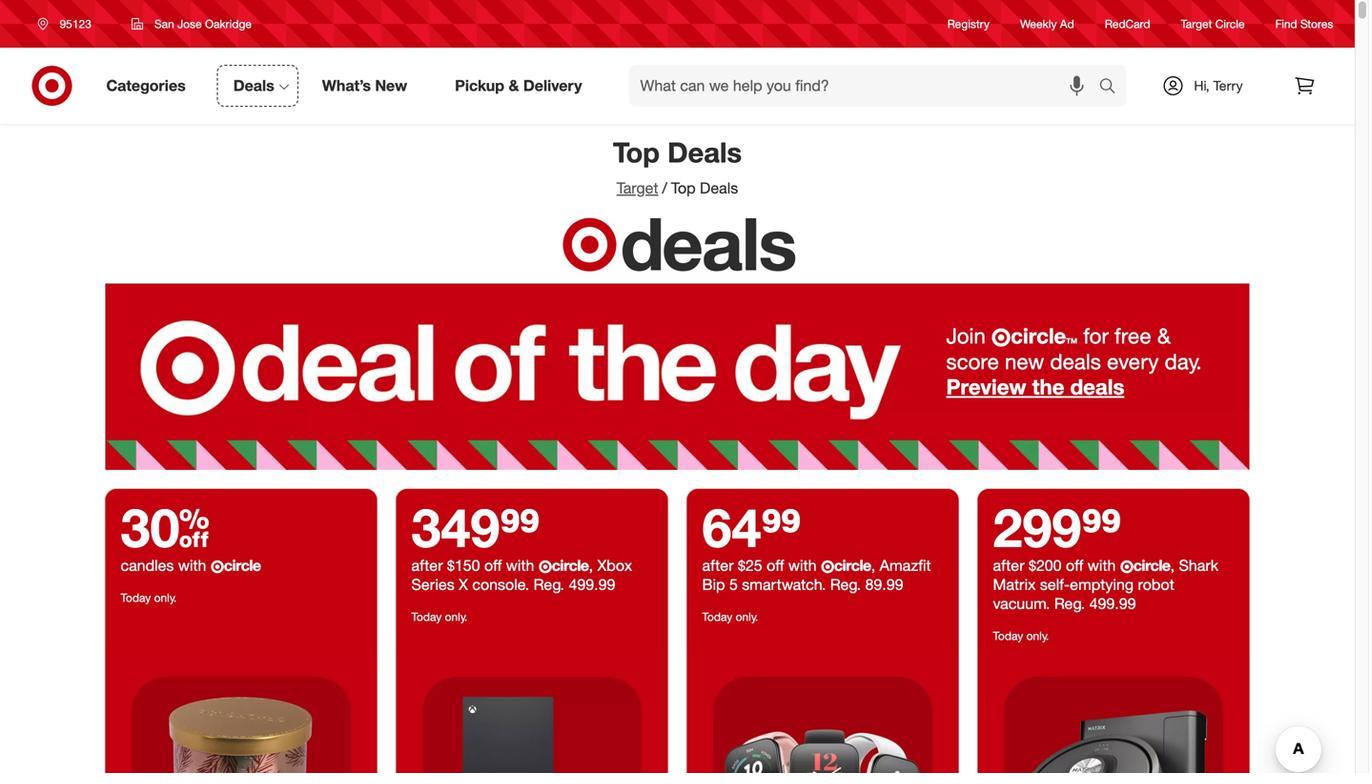 Task type: vqa. For each thing, say whether or not it's contained in the screenshot.
$19.99
no



Task type: locate. For each thing, give the bounding box(es) containing it.
deals
[[620, 199, 795, 287], [1050, 348, 1101, 374], [1070, 374, 1124, 400]]

with up smartwatch.
[[788, 557, 817, 575]]

30
[[121, 495, 210, 559]]

reg. inside the , shark matrix self-emptying robot vacuum. reg. 499.99
[[1054, 595, 1085, 613]]

target inside top deals target / top deals
[[617, 179, 658, 197]]

target left /
[[617, 179, 658, 197]]

reg. inside , amazfit bip 5 smartwatch. reg. 89.99
[[830, 576, 861, 594]]

for free & score new deals every day. preview the deals
[[946, 323, 1202, 400]]

99
[[500, 495, 540, 559], [761, 495, 801, 559], [1081, 495, 1122, 559]]

reg. inside the ", xbox series x console. reg. 499.99"
[[534, 576, 564, 594]]

categories
[[106, 76, 186, 95]]

95123 button
[[25, 7, 111, 41]]

& right pickup
[[509, 76, 519, 95]]

after for 299
[[993, 557, 1024, 575]]

0 horizontal spatial off
[[484, 557, 502, 575]]

2 off from the left
[[767, 557, 784, 575]]

0 horizontal spatial reg.
[[534, 576, 564, 594]]

2 horizontal spatial after
[[993, 557, 1024, 575]]

0 horizontal spatial top
[[613, 135, 660, 169]]

99 up the console.
[[500, 495, 540, 559]]

after up matrix
[[993, 557, 1024, 575]]

day.
[[1165, 348, 1202, 374]]

candles with
[[121, 557, 211, 575]]

3 with from the left
[[788, 557, 817, 575]]

, shark matrix self-emptying robot vacuum. reg. 499.99
[[993, 557, 1218, 613]]

off up the self-
[[1066, 557, 1083, 575]]

deals down /
[[620, 199, 795, 287]]

1 horizontal spatial 499.99
[[1089, 595, 1136, 613]]

99 for 349
[[500, 495, 540, 559]]

499.99 inside the , shark matrix self-emptying robot vacuum. reg. 499.99
[[1089, 595, 1136, 613]]

circle
[[1215, 17, 1245, 31]]

only. down vacuum.
[[1026, 629, 1049, 643]]

89.99
[[865, 576, 903, 594]]

&
[[509, 76, 519, 95], [1157, 323, 1171, 349]]

99 for 64
[[761, 495, 801, 559]]

today down vacuum.
[[993, 629, 1023, 643]]

499.99 inside the ", xbox series x console. reg. 499.99"
[[569, 576, 615, 594]]

circle for 349 99
[[552, 557, 589, 575]]

99 up smartwatch.
[[761, 495, 801, 559]]

2 , from the left
[[871, 557, 875, 575]]

1 after from the left
[[411, 557, 443, 575]]

robot
[[1138, 576, 1174, 594]]

redcard link
[[1105, 16, 1150, 32]]

1 vertical spatial target
[[617, 179, 658, 197]]

1 with from the left
[[178, 557, 206, 575]]

, inside , amazfit bip 5 smartwatch. reg. 89.99
[[871, 557, 875, 575]]

hi, terry
[[1194, 77, 1243, 94]]

off for 64
[[767, 557, 784, 575]]

1 horizontal spatial reg.
[[830, 576, 861, 594]]

with for 349
[[506, 557, 534, 575]]

299
[[993, 495, 1081, 559]]

after up bip
[[702, 557, 734, 575]]

with up the console.
[[506, 557, 534, 575]]

matrix
[[993, 576, 1036, 594]]

, up 89.99 at the right
[[871, 557, 875, 575]]

find stores link
[[1275, 16, 1333, 32]]

0 horizontal spatial target
[[617, 179, 658, 197]]

1 horizontal spatial ,
[[871, 557, 875, 575]]

after
[[411, 557, 443, 575], [702, 557, 734, 575], [993, 557, 1024, 575]]

1 off from the left
[[484, 557, 502, 575]]

today only. down vacuum.
[[993, 629, 1049, 643]]

pickup & delivery
[[455, 76, 582, 95]]

reg.
[[534, 576, 564, 594], [830, 576, 861, 594], [1054, 595, 1085, 613]]

search
[[1090, 78, 1136, 97]]

ad
[[1060, 17, 1074, 31]]

only. down 5
[[736, 610, 758, 624]]

1 vertical spatial &
[[1157, 323, 1171, 349]]

1 horizontal spatial &
[[1157, 323, 1171, 349]]

0 horizontal spatial ,
[[589, 557, 593, 575]]

today only. down series
[[411, 610, 468, 624]]

2 with from the left
[[506, 557, 534, 575]]

99 up emptying
[[1081, 495, 1122, 559]]

pickup
[[455, 76, 504, 95]]

top up target link in the top left of the page
[[613, 135, 660, 169]]

2 horizontal spatial reg.
[[1054, 595, 1085, 613]]

0 vertical spatial target
[[1181, 17, 1212, 31]]

2 horizontal spatial ,
[[1170, 557, 1175, 575]]

with for 299
[[1088, 557, 1116, 575]]

deals
[[233, 76, 274, 95], [667, 135, 742, 169], [700, 179, 738, 197]]

today only. down 5
[[702, 610, 758, 624]]

, for 349 99
[[589, 557, 593, 575]]

$150
[[447, 557, 480, 575]]

new
[[1005, 348, 1044, 374]]

after $150 off with
[[411, 557, 539, 575]]

, for 299 99
[[1170, 557, 1175, 575]]

today down bip
[[702, 610, 732, 624]]

with right candles
[[178, 557, 206, 575]]

499.99 down xbox
[[569, 576, 615, 594]]

today down series
[[411, 610, 442, 624]]

off for 349
[[484, 557, 502, 575]]

0 horizontal spatial 499.99
[[569, 576, 615, 594]]

shark
[[1179, 557, 1218, 575]]

smartwatch.
[[742, 576, 826, 594]]

499.99 down emptying
[[1089, 595, 1136, 613]]

0 horizontal spatial after
[[411, 557, 443, 575]]

& right the free
[[1157, 323, 1171, 349]]

san jose oakridge button
[[119, 7, 264, 41]]

349
[[411, 495, 500, 559]]

san
[[154, 17, 174, 31]]

target left circle
[[1181, 17, 1212, 31]]

jose
[[177, 17, 202, 31]]

off for 299
[[1066, 557, 1083, 575]]

349 99
[[411, 495, 540, 559]]

/
[[662, 179, 667, 197]]

0 vertical spatial &
[[509, 76, 519, 95]]

1 horizontal spatial target
[[1181, 17, 1212, 31]]

0 vertical spatial deals
[[233, 76, 274, 95]]

95123
[[60, 17, 91, 31]]

san jose oakridge
[[154, 17, 252, 31]]

$200
[[1029, 557, 1062, 575]]

find stores
[[1275, 17, 1333, 31]]

1 horizontal spatial 99
[[761, 495, 801, 559]]

hi,
[[1194, 77, 1210, 94]]

off up smartwatch.
[[767, 557, 784, 575]]

deals link
[[217, 65, 298, 107]]

target deal of the day image for 349 99
[[396, 651, 668, 773]]

what's new link
[[306, 65, 431, 107]]

circle for 299 99
[[1133, 557, 1170, 575]]

circle
[[1011, 323, 1066, 349], [224, 557, 261, 575], [552, 557, 589, 575], [834, 557, 871, 575], [1133, 557, 1170, 575]]

2 after from the left
[[702, 557, 734, 575]]

, up robot
[[1170, 557, 1175, 575]]

after up series
[[411, 557, 443, 575]]

, inside the ", xbox series x console. reg. 499.99"
[[589, 557, 593, 575]]

target circle link
[[1181, 16, 1245, 32]]

3 after from the left
[[993, 557, 1024, 575]]

1 99 from the left
[[500, 495, 540, 559]]

vacuum.
[[993, 595, 1050, 613]]

1 vertical spatial deals
[[667, 135, 742, 169]]

off
[[484, 557, 502, 575], [767, 557, 784, 575], [1066, 557, 1083, 575]]

with
[[178, 557, 206, 575], [506, 557, 534, 575], [788, 557, 817, 575], [1088, 557, 1116, 575]]

3 off from the left
[[1066, 557, 1083, 575]]

0 horizontal spatial 99
[[500, 495, 540, 559]]

1 horizontal spatial off
[[767, 557, 784, 575]]

499.99
[[569, 576, 615, 594], [1089, 595, 1136, 613]]

1 horizontal spatial after
[[702, 557, 734, 575]]

target deal of the day image for 299 99
[[978, 651, 1249, 773]]

2 horizontal spatial 99
[[1081, 495, 1122, 559]]

find
[[1275, 17, 1297, 31]]

1 horizontal spatial top
[[671, 179, 696, 197]]

1 , from the left
[[589, 557, 593, 575]]

only.
[[154, 591, 177, 605], [445, 610, 468, 624], [736, 610, 758, 624], [1026, 629, 1049, 643]]

today
[[121, 591, 151, 605], [411, 610, 442, 624], [702, 610, 732, 624], [993, 629, 1023, 643]]

2 99 from the left
[[761, 495, 801, 559]]

only. down x
[[445, 610, 468, 624]]

0 horizontal spatial &
[[509, 76, 519, 95]]

join ◎ circle tm
[[946, 323, 1077, 349]]

with up emptying
[[1088, 557, 1116, 575]]

today only.
[[121, 591, 177, 605], [411, 610, 468, 624], [702, 610, 758, 624], [993, 629, 1049, 643]]

& inside for free & score new deals every day. preview the deals
[[1157, 323, 1171, 349]]

, for 64 99
[[871, 557, 875, 575]]

3 , from the left
[[1170, 557, 1175, 575]]

today down candles
[[121, 591, 151, 605]]

console.
[[472, 576, 529, 594]]

,
[[589, 557, 593, 575], [871, 557, 875, 575], [1170, 557, 1175, 575]]

xbox
[[597, 557, 632, 575]]

reg. down the self-
[[1054, 595, 1085, 613]]

2 horizontal spatial off
[[1066, 557, 1083, 575]]

x
[[459, 576, 468, 594]]

terry
[[1213, 77, 1243, 94]]

, inside the , shark matrix self-emptying robot vacuum. reg. 499.99
[[1170, 557, 1175, 575]]

, left xbox
[[589, 557, 593, 575]]

target
[[1181, 17, 1212, 31], [617, 179, 658, 197]]

target deal of the day image
[[105, 283, 1249, 470], [105, 651, 377, 773], [396, 651, 668, 773], [687, 651, 959, 773], [978, 651, 1249, 773]]

what's
[[322, 76, 371, 95]]

top right /
[[671, 179, 696, 197]]

4 with from the left
[[1088, 557, 1116, 575]]

reg. right the console.
[[534, 576, 564, 594]]

, xbox series x console. reg. 499.99
[[411, 557, 632, 594]]

off up the console.
[[484, 557, 502, 575]]

1 vertical spatial top
[[671, 179, 696, 197]]

3 99 from the left
[[1081, 495, 1122, 559]]

reg. left 89.99 at the right
[[830, 576, 861, 594]]



Task type: describe. For each thing, give the bounding box(es) containing it.
the
[[1032, 374, 1064, 400]]

join
[[946, 323, 986, 349]]

target image
[[559, 213, 620, 276]]

after for 64
[[702, 557, 734, 575]]

deals right the the
[[1070, 374, 1124, 400]]

self-
[[1040, 576, 1070, 594]]

series
[[411, 576, 454, 594]]

bip
[[702, 576, 725, 594]]

weekly
[[1020, 17, 1057, 31]]

after $25 off with
[[702, 557, 821, 575]]

registry
[[947, 17, 990, 31]]

reg. for 64 99
[[830, 576, 861, 594]]

new
[[375, 76, 407, 95]]

target link
[[617, 179, 658, 197]]

reg. for 349 99
[[534, 576, 564, 594]]

99 for 299
[[1081, 495, 1122, 559]]

0 vertical spatial top
[[613, 135, 660, 169]]

only. for 349
[[445, 610, 468, 624]]

stores
[[1300, 17, 1333, 31]]

64
[[702, 495, 761, 559]]

emptying
[[1070, 576, 1134, 594]]

& inside 'link'
[[509, 76, 519, 95]]

what's new
[[322, 76, 407, 95]]

weekly ad
[[1020, 17, 1074, 31]]

amazfit
[[880, 557, 931, 575]]

with for 64
[[788, 557, 817, 575]]

2 vertical spatial deals
[[700, 179, 738, 197]]

free
[[1115, 323, 1151, 349]]

for
[[1083, 323, 1109, 349]]

categories link
[[90, 65, 209, 107]]

target inside 'link'
[[1181, 17, 1212, 31]]

only. down the candles with
[[154, 591, 177, 605]]

5
[[729, 576, 738, 594]]

◎
[[992, 327, 1011, 347]]

today only. for 299 99
[[993, 629, 1049, 643]]

today only. for 349 99
[[411, 610, 468, 624]]

search button
[[1090, 65, 1136, 111]]

circle for 64 99
[[834, 557, 871, 575]]

after for 349
[[411, 557, 443, 575]]

preview
[[946, 374, 1026, 400]]

every
[[1107, 348, 1159, 374]]

target circle
[[1181, 17, 1245, 31]]

299 99
[[993, 495, 1122, 559]]

today for 349
[[411, 610, 442, 624]]

only. for 299
[[1026, 629, 1049, 643]]

top deals target / top deals
[[613, 135, 742, 197]]

deals down "tm"
[[1050, 348, 1101, 374]]

only. for 64
[[736, 610, 758, 624]]

tm
[[1066, 336, 1077, 345]]

registry link
[[947, 16, 990, 32]]

today only. for 64 99
[[702, 610, 758, 624]]

today only. down candles
[[121, 591, 177, 605]]

today for 64
[[702, 610, 732, 624]]

target deal of the day image for 64 99
[[687, 651, 959, 773]]

redcard
[[1105, 17, 1150, 31]]

$25
[[738, 557, 762, 575]]

64 99
[[702, 495, 801, 559]]

What can we help you find? suggestions appear below search field
[[629, 65, 1104, 107]]

, amazfit bip 5 smartwatch. reg. 89.99
[[702, 557, 931, 594]]

weekly ad link
[[1020, 16, 1074, 32]]

delivery
[[523, 76, 582, 95]]

pickup & delivery link
[[439, 65, 606, 107]]

score
[[946, 348, 999, 374]]

today for 299
[[993, 629, 1023, 643]]

oakridge
[[205, 17, 252, 31]]

after $200 off with
[[993, 557, 1120, 575]]

candles
[[121, 557, 174, 575]]



